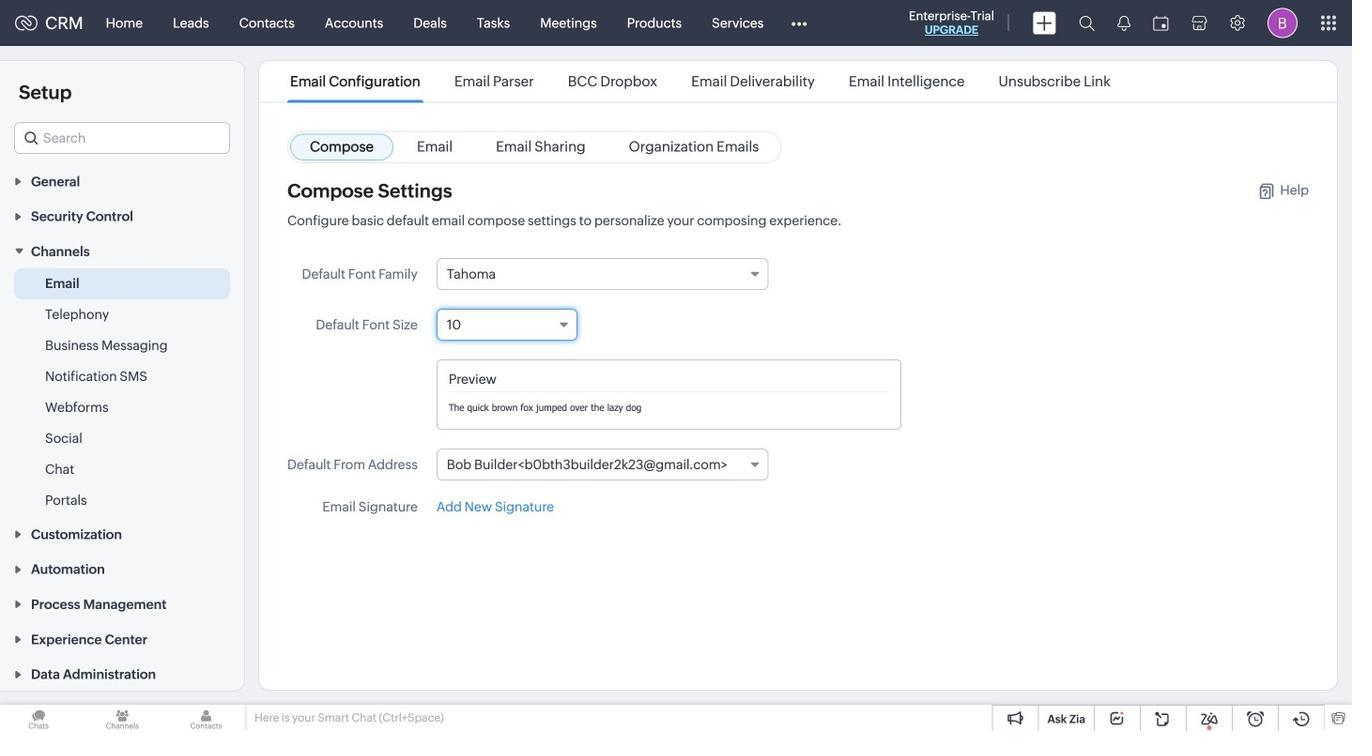 Task type: locate. For each thing, give the bounding box(es) containing it.
create menu image
[[1033, 12, 1056, 34]]

list
[[273, 61, 1128, 102]]

profile element
[[1256, 0, 1309, 46]]

region
[[0, 269, 244, 516]]

contacts image
[[168, 705, 245, 731]]

None field
[[14, 122, 230, 154], [436, 258, 768, 290], [436, 309, 577, 341], [436, 449, 768, 481], [436, 258, 768, 290], [436, 309, 577, 341], [436, 449, 768, 481]]

create menu element
[[1022, 0, 1068, 46]]

profile image
[[1268, 8, 1298, 38]]



Task type: vqa. For each thing, say whether or not it's contained in the screenshot.
Profile element
yes



Task type: describe. For each thing, give the bounding box(es) containing it.
signals image
[[1117, 15, 1131, 31]]

Search text field
[[15, 123, 229, 153]]

Other Modules field
[[779, 8, 819, 38]]

logo image
[[15, 15, 38, 31]]

search element
[[1068, 0, 1106, 46]]

signals element
[[1106, 0, 1142, 46]]

none field 'search'
[[14, 122, 230, 154]]

chats image
[[0, 705, 77, 731]]

search image
[[1079, 15, 1095, 31]]

calendar image
[[1153, 15, 1169, 31]]

channels image
[[84, 705, 161, 731]]



